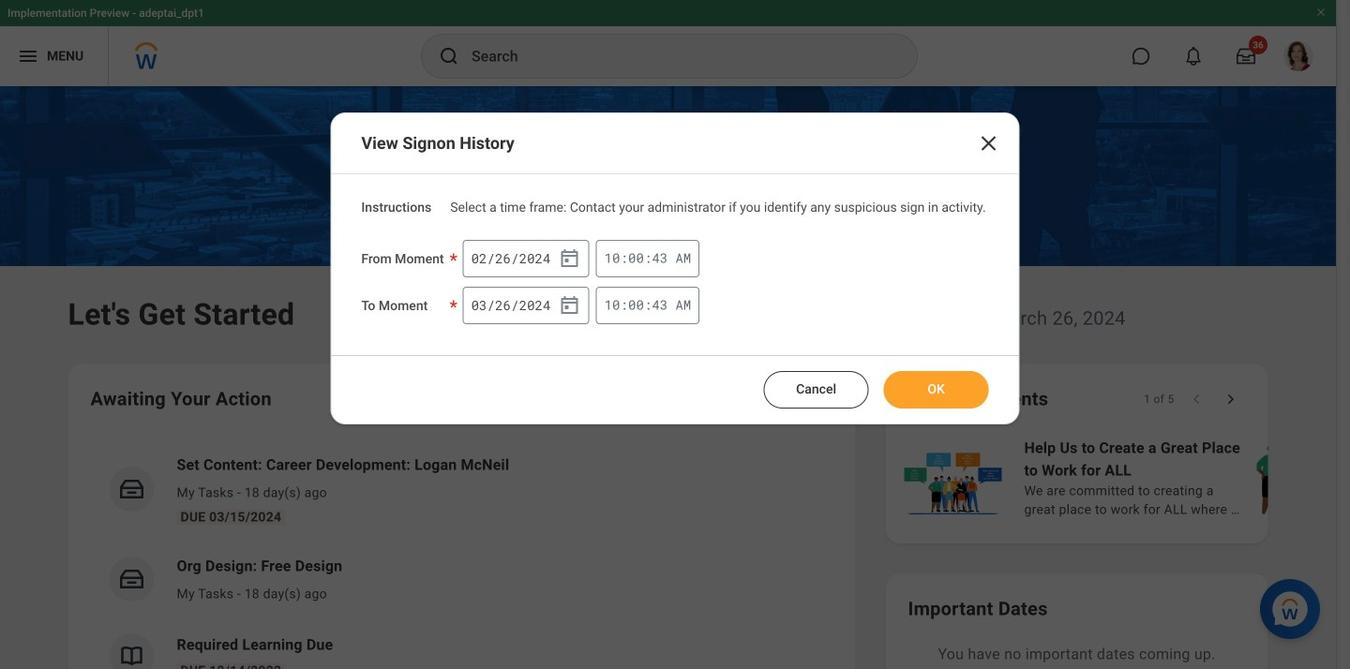 Task type: describe. For each thing, give the bounding box(es) containing it.
x image
[[978, 132, 1001, 155]]

1 horizontal spatial list
[[901, 435, 1351, 522]]

minute spin button for before or after midday spin button associated with second group from the top
[[629, 297, 644, 313]]

hour spin button for before or after midday spin button associated with second group from the top the minute spin button
[[605, 297, 621, 313]]

before or after midday spin button for second group from the bottom
[[676, 249, 692, 267]]

1 inbox image from the top
[[118, 476, 146, 504]]

hour spin button for before or after midday spin button for second group from the bottom the minute spin button
[[605, 250, 621, 266]]

calendar image for second group from the bottom
[[559, 247, 581, 270]]

chevron right small image
[[1222, 390, 1241, 409]]

inbox large image
[[1237, 47, 1256, 66]]

second spin button for before or after midday spin button for second group from the bottom
[[652, 250, 668, 266]]

search image
[[438, 45, 461, 68]]



Task type: vqa. For each thing, say whether or not it's contained in the screenshot.
"before or after midday" Spin Button for calendar icon
yes



Task type: locate. For each thing, give the bounding box(es) containing it.
2 hour spin button from the top
[[605, 297, 621, 313]]

notifications large image
[[1185, 47, 1204, 66]]

1 calendar image from the top
[[559, 247, 581, 270]]

banner
[[0, 0, 1337, 86]]

minute spin button
[[629, 250, 644, 266], [629, 297, 644, 313]]

2 calendar image from the top
[[559, 294, 581, 317]]

1 vertical spatial second spin button
[[652, 297, 668, 313]]

1 hour spin button from the top
[[605, 250, 621, 266]]

1 vertical spatial hour spin button
[[605, 297, 621, 313]]

hour spin button
[[605, 250, 621, 266], [605, 297, 621, 313]]

2 minute spin button from the top
[[629, 297, 644, 313]]

1 vertical spatial before or after midday spin button
[[676, 296, 692, 314]]

close environment banner image
[[1316, 7, 1327, 18]]

0 vertical spatial before or after midday spin button
[[676, 249, 692, 267]]

list
[[901, 435, 1351, 522], [91, 439, 834, 670]]

inbox image
[[118, 476, 146, 504], [118, 566, 146, 594]]

before or after midday spin button
[[676, 249, 692, 267], [676, 296, 692, 314]]

main content
[[0, 86, 1351, 670]]

0 vertical spatial inbox image
[[118, 476, 146, 504]]

group
[[463, 240, 590, 277], [463, 287, 590, 324]]

1 before or after midday spin button from the top
[[676, 249, 692, 267]]

2 inbox image from the top
[[118, 566, 146, 594]]

book open image
[[118, 643, 146, 670]]

2 second spin button from the top
[[652, 297, 668, 313]]

1 minute spin button from the top
[[629, 250, 644, 266]]

1 second spin button from the top
[[652, 250, 668, 266]]

1 vertical spatial calendar image
[[559, 294, 581, 317]]

profile logan mcneil element
[[1273, 36, 1326, 77]]

0 vertical spatial hour spin button
[[605, 250, 621, 266]]

second spin button for before or after midday spin button associated with second group from the top
[[652, 297, 668, 313]]

second spin button
[[652, 250, 668, 266], [652, 297, 668, 313]]

2 group from the top
[[463, 287, 590, 324]]

1 group from the top
[[463, 240, 590, 277]]

0 vertical spatial group
[[463, 240, 590, 277]]

1 vertical spatial minute spin button
[[629, 297, 644, 313]]

0 vertical spatial minute spin button
[[629, 250, 644, 266]]

2 before or after midday spin button from the top
[[676, 296, 692, 314]]

chevron left small image
[[1188, 390, 1207, 409]]

before or after midday spin button for second group from the top
[[676, 296, 692, 314]]

0 horizontal spatial list
[[91, 439, 834, 670]]

1 vertical spatial inbox image
[[118, 566, 146, 594]]

status
[[1145, 392, 1175, 407]]

calendar image
[[559, 247, 581, 270], [559, 294, 581, 317]]

0 vertical spatial calendar image
[[559, 247, 581, 270]]

0 vertical spatial second spin button
[[652, 250, 668, 266]]

dialog
[[331, 113, 1020, 425]]

calendar image for second group from the top
[[559, 294, 581, 317]]

minute spin button for before or after midday spin button for second group from the bottom
[[629, 250, 644, 266]]

1 vertical spatial group
[[463, 287, 590, 324]]



